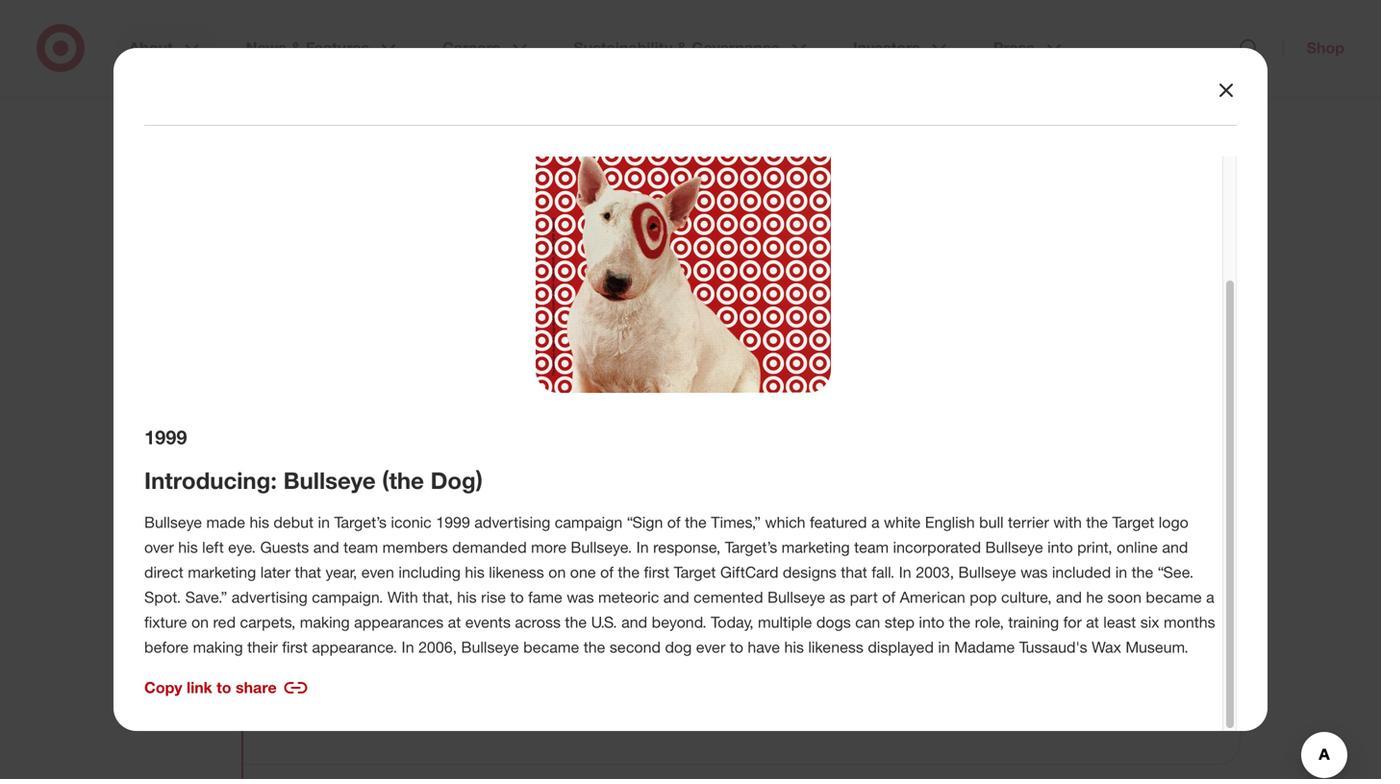 Task type: describe. For each thing, give the bounding box(es) containing it.
ever
[[696, 639, 725, 657]]

in up soon
[[1115, 564, 1127, 582]]

events
[[465, 614, 511, 632]]

1995 link
[[135, 600, 202, 629]]

2003,
[[916, 564, 954, 582]]

(the inside dialog
[[382, 467, 424, 495]]

terrier inside bullseye made his debut in target's iconic 1999 advertising campaign "sign of the times," which featured a white english bull terrier with the target logo over his left eye. guests and team members demanded more bullseye. in response, target's marketing team incorporated bullseye into print, online and direct marketing later that year, even including his likeness on one of the first target giftcard designs that fall. in 2003, bullseye was included in the "see. spot. save." advertising campaign. with that, his rise to fame was meteoric and cemented bullseye as part of american pop culture, and he soon became a fixture on red carpets, making appearances at events across the u.s. and beyond. today, multiple dogs can step into the role, training for at least six months before making their first appearance. in 2006, bullseye became the second dog ever to have his likeness displayed in madame tussaud's wax museum.
[[1008, 514, 1049, 532]]

one
[[570, 564, 596, 582]]

0 horizontal spatial target's
[[334, 514, 387, 532]]

giftcards
[[646, 567, 821, 614]]

0 horizontal spatial became
[[394, 259, 450, 278]]

tussaud's
[[1019, 639, 1087, 657]]

guests
[[260, 539, 309, 557]]

shop
[[1307, 38, 1345, 57]]

copy link to share
[[144, 679, 277, 698]]

demanded
[[452, 539, 527, 557]]

his up eye.
[[250, 514, 269, 532]]

introducing: bullseye (the dog) dialog
[[0, 0, 1381, 780]]

iconic
[[391, 514, 432, 532]]

2 vertical spatial of
[[882, 589, 896, 607]]

certificates.
[[633, 633, 716, 652]]

online
[[1117, 539, 1158, 557]]

and up the "see.
[[1162, 539, 1188, 557]]

red
[[213, 614, 236, 632]]

target inside 'button'
[[521, 567, 635, 614]]

share
[[236, 679, 277, 698]]

learn
[[289, 673, 331, 692]]

0 vertical spatial on
[[548, 564, 566, 582]]

1 horizontal spatial that
[[589, 259, 615, 278]]

the up print,
[[1086, 514, 1108, 532]]

copy
[[144, 679, 182, 698]]

months
[[1164, 614, 1215, 632]]

0 horizontal spatial in
[[402, 639, 414, 657]]

today,
[[711, 614, 754, 632]]

0 horizontal spatial of
[[600, 564, 614, 582]]

beyond.
[[652, 614, 707, 632]]

bullseye up multiple
[[768, 589, 825, 607]]

dog) inside button
[[766, 194, 854, 241]]

english
[[925, 514, 975, 532]]

left
[[202, 539, 224, 557]]

stores,
[[440, 633, 486, 652]]

soon
[[1108, 589, 1142, 607]]

dogs
[[816, 614, 851, 632]]

pop
[[970, 589, 997, 607]]

second
[[610, 639, 661, 657]]

0 horizontal spatial advertising
[[232, 589, 308, 607]]

to inside button
[[217, 679, 231, 698]]

1 horizontal spatial target's
[[725, 539, 777, 557]]

designs
[[783, 564, 837, 582]]

madame
[[954, 639, 1015, 657]]

to left life.
[[794, 259, 808, 278]]

year,
[[326, 564, 357, 582]]

brand
[[750, 259, 790, 278]]

cemented
[[694, 589, 763, 607]]

replacing
[[490, 633, 553, 652]]

he
[[1086, 589, 1103, 607]]

role,
[[975, 614, 1004, 632]]

link
[[187, 679, 212, 698]]

carpets,
[[240, 614, 296, 632]]

the up response,
[[685, 514, 707, 532]]

life.
[[812, 259, 835, 278]]

bullseye made his debut in target's iconic 1999 advertising campaign "sign of the times," which featured a white english bull terrier with the target logo over his left eye. guests and team members demanded more bullseye. in response, target's marketing team incorporated bullseye into print, online and direct marketing later that year, even including his likeness on one of the first target giftcard designs that fall. in 2003, bullseye was included in the "see. spot. save." advertising campaign. with that, his rise to fame was meteoric and cemented bullseye as part of american pop culture, and he soon became a fixture on red carpets, making appearances at events across the u.s. and beyond. today, multiple dogs can step into the role, training for at least six months before making their first appearance. in 2006, bullseye became the second dog ever to have his likeness displayed in madame tussaud's wax museum.
[[144, 514, 1215, 657]]

their
[[247, 639, 278, 657]]

2 at from the left
[[1086, 614, 1099, 632]]

spot.
[[144, 589, 181, 607]]

1 vertical spatial first
[[282, 639, 308, 657]]

0 vertical spatial bull
[[320, 259, 344, 278]]

1999 for debuted
[[289, 526, 332, 549]]

2 team from the left
[[854, 539, 889, 557]]

"see.
[[1158, 564, 1194, 582]]

and up the for in the right of the page
[[1056, 589, 1082, 607]]

1 gift from the left
[[289, 633, 314, 652]]

fixture
[[144, 614, 187, 632]]

in left the madame
[[938, 639, 950, 657]]

0 vertical spatial advertising
[[474, 514, 550, 532]]

bullseye.
[[571, 539, 632, 557]]

with
[[1053, 514, 1082, 532]]

cards
[[319, 633, 357, 652]]

to right "rise" on the left bottom of page
[[510, 589, 524, 607]]

the up meteoric
[[618, 564, 640, 582]]

fall.
[[872, 564, 895, 582]]

his down 'demanded'
[[465, 564, 485, 582]]

1 horizontal spatial of
[[667, 514, 681, 532]]

(the inside button
[[686, 194, 756, 241]]

wax
[[1092, 639, 1121, 657]]

across
[[515, 614, 561, 632]]

1990
[[143, 533, 194, 561]]

over
[[144, 539, 174, 557]]

debuted
[[361, 633, 419, 652]]

learn more
[[289, 673, 373, 692]]

the right 'brought'
[[677, 259, 699, 278]]

1 vertical spatial making
[[193, 639, 243, 657]]

including
[[398, 564, 461, 582]]

0 vertical spatial introducing: bullseye (the dog)
[[289, 194, 854, 241]]

a dog standing next to a sign image
[[968, 486, 1209, 727]]

introducing: target giftcards
[[289, 567, 821, 614]]

multiple
[[758, 614, 812, 632]]

copy link to share button
[[144, 677, 307, 700]]

dog) inside dialog
[[430, 467, 483, 495]]

white
[[884, 514, 921, 532]]

introducing: bullseye (the dog) button
[[289, 193, 854, 241]]

and up beyond.
[[663, 589, 689, 607]]

learn more button
[[289, 672, 404, 695]]

u.s.
[[591, 614, 617, 632]]

the down u.s.
[[584, 639, 605, 657]]

campaign
[[555, 514, 623, 532]]



Task type: locate. For each thing, give the bounding box(es) containing it.
1 vertical spatial (the
[[382, 467, 424, 495]]

likeness down dogs
[[808, 639, 864, 657]]

in down appearances at the bottom left
[[402, 639, 414, 657]]

as
[[830, 589, 846, 607]]

on left one
[[548, 564, 566, 582]]

before
[[144, 639, 189, 657]]

more down the appearance.
[[336, 673, 373, 692]]

bullseye down events
[[461, 639, 519, 657]]

to
[[794, 259, 808, 278], [510, 589, 524, 607], [730, 639, 743, 657], [217, 679, 231, 698]]

0 vertical spatial dog)
[[766, 194, 854, 241]]

1 team from the left
[[344, 539, 378, 557]]

dog) up life.
[[766, 194, 854, 241]]

1 vertical spatial dog)
[[430, 467, 483, 495]]

1 vertical spatial on
[[191, 614, 209, 632]]

marketing up 'designs'
[[782, 539, 850, 557]]

introducing: inside 'button'
[[289, 567, 511, 614]]

0 horizontal spatial marketing
[[188, 564, 256, 582]]

members
[[382, 539, 448, 557]]

gift left the cards
[[289, 633, 314, 652]]

eye.
[[228, 539, 256, 557]]

1 vertical spatial more
[[336, 673, 373, 692]]

bullseye up debut
[[283, 467, 376, 495]]

which
[[765, 514, 806, 532]]

that right later
[[295, 564, 321, 582]]

1999 up 1985
[[144, 426, 187, 449]]

0 vertical spatial of
[[667, 514, 681, 532]]

0 horizontal spatial more
[[336, 673, 373, 692]]

2 vertical spatial became
[[523, 639, 579, 657]]

team up even
[[344, 539, 378, 557]]

print,
[[1077, 539, 1112, 557]]

on left "red"
[[191, 614, 209, 632]]

more inside button
[[336, 673, 373, 692]]

and up year,
[[313, 539, 339, 557]]

displayed
[[868, 639, 934, 657]]

have
[[748, 639, 780, 657]]

became down the "see.
[[1146, 589, 1202, 607]]

culture,
[[1001, 589, 1052, 607]]

1 horizontal spatial terrier
[[1008, 514, 1049, 532]]

target's up giftcard
[[725, 539, 777, 557]]

0 horizontal spatial into
[[919, 614, 944, 632]]

introducing: bullseye (the dog) inside dialog
[[144, 467, 483, 495]]

became left national at the top of the page
[[394, 259, 450, 278]]

in right fall.
[[899, 564, 911, 582]]

advertising
[[474, 514, 550, 532], [232, 589, 308, 607]]

included
[[1052, 564, 1111, 582]]

save."
[[185, 589, 227, 607]]

became
[[394, 259, 450, 278], [1146, 589, 1202, 607], [523, 639, 579, 657]]

2 horizontal spatial became
[[1146, 589, 1202, 607]]

introducing: bullseye (the dog) up debut
[[144, 467, 483, 495]]

introducing: for gift
[[289, 567, 511, 614]]

in
[[318, 514, 330, 532], [1115, 564, 1127, 582], [423, 633, 435, 652], [938, 639, 950, 657]]

2 horizontal spatial of
[[882, 589, 896, 607]]

1 vertical spatial was
[[567, 589, 594, 607]]

that up the part
[[841, 564, 867, 582]]

1 vertical spatial marketing
[[188, 564, 256, 582]]

1 vertical spatial likeness
[[808, 639, 864, 657]]

to down today,
[[730, 639, 743, 657]]

0 vertical spatial a
[[454, 259, 462, 278]]

1 horizontal spatial more
[[531, 539, 566, 557]]

(the up iconic
[[382, 467, 424, 495]]

0 horizontal spatial terrier
[[348, 259, 390, 278]]

was
[[1021, 564, 1048, 582], [567, 589, 594, 607]]

0 vertical spatial more
[[531, 539, 566, 557]]

1985
[[143, 466, 194, 494]]

more inside bullseye made his debut in target's iconic 1999 advertising campaign "sign of the times," which featured a white english bull terrier with the target logo over his left eye. guests and team members demanded more bullseye. in response, target's marketing team incorporated bullseye into print, online and direct marketing later that year, even including his likeness on one of the first target giftcard designs that fall. in 2003, bullseye was included in the "see. spot. save." advertising campaign. with that, his rise to fame was meteoric and cemented bullseye as part of american pop culture, and he soon became a fixture on red carpets, making appearances at events across the u.s. and beyond. today, multiple dogs can step into the role, training for at least six months before making their first appearance. in 2006, bullseye became the second dog ever to have his likeness displayed in madame tussaud's wax museum.
[[531, 539, 566, 557]]

2 horizontal spatial 1999
[[436, 514, 470, 532]]

training
[[1008, 614, 1059, 632]]

more up introducing: target giftcards
[[531, 539, 566, 557]]

appearance.
[[312, 639, 397, 657]]

introducing: target giftcards button
[[289, 567, 821, 615]]

first
[[644, 564, 670, 582], [282, 639, 308, 657]]

first up meteoric
[[644, 564, 670, 582]]

1 at from the left
[[448, 614, 461, 632]]

can
[[855, 614, 880, 632]]

2 horizontal spatial in
[[899, 564, 911, 582]]

introducing:
[[289, 194, 511, 241], [144, 467, 277, 495], [289, 567, 511, 614]]

national
[[467, 259, 521, 278]]

bull inside bullseye made his debut in target's iconic 1999 advertising campaign "sign of the times," which featured a white english bull terrier with the target logo over his left eye. guests and team members demanded more bullseye. in response, target's marketing team incorporated bullseye into print, online and direct marketing later that year, even including his likeness on one of the first target giftcard designs that fall. in 2003, bullseye was included in the "see. spot. save." advertising campaign. with that, his rise to fame was meteoric and cemented bullseye as part of american pop culture, and he soon became a fixture on red carpets, making appearances at events across the u.s. and beyond. today, multiple dogs can step into the role, training for at least six months before making their first appearance. in 2006, bullseye became the second dog ever to have his likeness displayed in madame tussaud's wax museum.
[[979, 514, 1004, 532]]

1999 for his
[[144, 426, 187, 449]]

was down one
[[567, 589, 594, 607]]

the bull terrier became a national celebrity that brought the target brand to life.
[[289, 259, 835, 278]]

more
[[531, 539, 566, 557], [336, 673, 373, 692]]

direct
[[144, 564, 184, 582]]

with
[[387, 589, 418, 607]]

advertising up 'carpets,'
[[232, 589, 308, 607]]

1 horizontal spatial team
[[854, 539, 889, 557]]

1999 up year,
[[289, 526, 332, 549]]

celebrity
[[525, 259, 584, 278]]

his left left
[[178, 539, 198, 557]]

0 vertical spatial in
[[636, 539, 649, 557]]

1 vertical spatial a
[[871, 514, 880, 532]]

0 horizontal spatial that
[[295, 564, 321, 582]]

1 horizontal spatial marketing
[[782, 539, 850, 557]]

dog
[[665, 639, 692, 657]]

0 horizontal spatial a
[[454, 259, 462, 278]]

1999
[[144, 426, 187, 449], [436, 514, 470, 532], [289, 526, 332, 549]]

1999 right iconic
[[436, 514, 470, 532]]

0 vertical spatial (the
[[686, 194, 756, 241]]

0 horizontal spatial on
[[191, 614, 209, 632]]

introducing: bullseye (the dog) up the bull terrier became a national celebrity that brought the target brand to life.
[[289, 194, 854, 241]]

introducing: for the
[[289, 194, 511, 241]]

0 horizontal spatial 1999
[[144, 426, 187, 449]]

0 horizontal spatial (the
[[382, 467, 424, 495]]

1 horizontal spatial became
[[523, 639, 579, 657]]

bullseye inside button
[[521, 194, 675, 241]]

american
[[900, 589, 965, 607]]

the left role,
[[949, 614, 971, 632]]

0 horizontal spatial making
[[193, 639, 243, 657]]

1 vertical spatial of
[[600, 564, 614, 582]]

in left "stores,"
[[423, 633, 435, 652]]

shop link
[[1283, 38, 1345, 58]]

0 vertical spatial introducing:
[[289, 194, 511, 241]]

1 vertical spatial in
[[899, 564, 911, 582]]

later
[[260, 564, 291, 582]]

1 horizontal spatial 1999
[[289, 526, 332, 549]]

at
[[448, 614, 461, 632], [1086, 614, 1099, 632]]

gift cards debuted in stores, replacing target gift certificates.
[[289, 633, 720, 652]]

0 vertical spatial was
[[1021, 564, 1048, 582]]

that,
[[422, 589, 453, 607]]

1 horizontal spatial a
[[871, 514, 880, 532]]

2 vertical spatial in
[[402, 639, 414, 657]]

1995
[[143, 601, 194, 629]]

terrier
[[348, 259, 390, 278], [1008, 514, 1049, 532]]

1985 link
[[135, 465, 202, 494]]

"sign
[[627, 514, 663, 532]]

0 vertical spatial first
[[644, 564, 670, 582]]

a up months
[[1206, 589, 1214, 607]]

0 horizontal spatial was
[[567, 589, 594, 607]]

at right the for in the right of the page
[[1086, 614, 1099, 632]]

into down 'american'
[[919, 614, 944, 632]]

debut
[[274, 514, 314, 532]]

into
[[1047, 539, 1073, 557], [919, 614, 944, 632]]

bull right english
[[979, 514, 1004, 532]]

1 horizontal spatial in
[[636, 539, 649, 557]]

2 vertical spatial a
[[1206, 589, 1214, 607]]

on
[[548, 564, 566, 582], [191, 614, 209, 632]]

introducing: inside button
[[289, 194, 511, 241]]

brought
[[619, 259, 673, 278]]

for
[[1063, 614, 1082, 632]]

his left "rise" on the left bottom of page
[[457, 589, 477, 607]]

1 horizontal spatial (the
[[686, 194, 756, 241]]

1 horizontal spatial likeness
[[808, 639, 864, 657]]

2 gift from the left
[[604, 633, 629, 652]]

0 horizontal spatial at
[[448, 614, 461, 632]]

1990 link
[[135, 533, 202, 562]]

likeness up "rise" on the left bottom of page
[[489, 564, 544, 582]]

made
[[206, 514, 245, 532]]

introducing: bullseye (the dog)
[[289, 194, 854, 241], [144, 467, 483, 495]]

(the up brand
[[686, 194, 756, 241]]

likeness
[[489, 564, 544, 582], [808, 639, 864, 657]]

a
[[454, 259, 462, 278], [871, 514, 880, 532], [1206, 589, 1214, 607]]

in right debut
[[318, 514, 330, 532]]

0 vertical spatial into
[[1047, 539, 1073, 557]]

bullseye up 1990 link
[[144, 514, 202, 532]]

0 horizontal spatial dog)
[[430, 467, 483, 495]]

1 horizontal spatial first
[[644, 564, 670, 582]]

gift down u.s.
[[604, 633, 629, 652]]

1999 inside bullseye made his debut in target's iconic 1999 advertising campaign "sign of the times," which featured a white english bull terrier with the target logo over his left eye. guests and team members demanded more bullseye. in response, target's marketing team incorporated bullseye into print, online and direct marketing later that year, even including his likeness on one of the first target giftcard designs that fall. in 2003, bullseye was included in the "see. spot. save." advertising campaign. with that, his rise to fame was meteoric and cemented bullseye as part of american pop culture, and he soon became a fixture on red carpets, making appearances at events across the u.s. and beyond. today, multiple dogs can step into the role, training for at least six months before making their first appearance. in 2006, bullseye became the second dog ever to have his likeness displayed in madame tussaud's wax museum.
[[436, 514, 470, 532]]

1 horizontal spatial at
[[1086, 614, 1099, 632]]

meteoric
[[598, 589, 659, 607]]

the left u.s.
[[565, 614, 587, 632]]

0 vertical spatial target's
[[334, 514, 387, 532]]

1 horizontal spatial bull
[[979, 514, 1004, 532]]

bullseye up culture,
[[985, 539, 1043, 557]]

1 horizontal spatial into
[[1047, 539, 1073, 557]]

bullseye up the bull terrier became a national celebrity that brought the target brand to life.
[[521, 194, 675, 241]]

response,
[[653, 539, 721, 557]]

making down "red"
[[193, 639, 243, 657]]

a left national at the top of the page
[[454, 259, 462, 278]]

gift
[[289, 633, 314, 652], [604, 633, 629, 652]]

1 vertical spatial into
[[919, 614, 944, 632]]

1 horizontal spatial dog)
[[766, 194, 854, 241]]

bullseye up pop
[[958, 564, 1016, 582]]

appearances
[[354, 614, 444, 632]]

0 vertical spatial terrier
[[348, 259, 390, 278]]

logo
[[1159, 514, 1189, 532]]

part
[[850, 589, 878, 607]]

0 vertical spatial making
[[300, 614, 350, 632]]

2006,
[[418, 639, 457, 657]]

0 horizontal spatial gift
[[289, 633, 314, 652]]

2 vertical spatial introducing:
[[289, 567, 511, 614]]

giftcard
[[720, 564, 779, 582]]

0 horizontal spatial first
[[282, 639, 308, 657]]

at up "stores,"
[[448, 614, 461, 632]]

bullseye
[[521, 194, 675, 241], [283, 467, 376, 495], [144, 514, 202, 532], [985, 539, 1043, 557], [958, 564, 1016, 582], [768, 589, 825, 607], [461, 639, 519, 657]]

six
[[1140, 614, 1159, 632]]

team up fall.
[[854, 539, 889, 557]]

0 horizontal spatial likeness
[[489, 564, 544, 582]]

marketing down left
[[188, 564, 256, 582]]

1 horizontal spatial gift
[[604, 633, 629, 652]]

that left 'brought'
[[589, 259, 615, 278]]

terrier right the the
[[348, 259, 390, 278]]

a left the white
[[871, 514, 880, 532]]

became down across
[[523, 639, 579, 657]]

0 horizontal spatial bull
[[320, 259, 344, 278]]

target's left iconic
[[334, 514, 387, 532]]

introducing: inside dialog
[[144, 467, 277, 495]]

his down multiple
[[784, 639, 804, 657]]

1 vertical spatial introducing:
[[144, 467, 277, 495]]

museum.
[[1126, 639, 1189, 657]]

1 vertical spatial bull
[[979, 514, 1004, 532]]

bull right the the
[[320, 259, 344, 278]]

2 horizontal spatial that
[[841, 564, 867, 582]]

1 vertical spatial introducing: bullseye (the dog)
[[144, 467, 483, 495]]

1 horizontal spatial advertising
[[474, 514, 550, 532]]

team
[[344, 539, 378, 557], [854, 539, 889, 557]]

0 vertical spatial likeness
[[489, 564, 544, 582]]

0 horizontal spatial team
[[344, 539, 378, 557]]

the down online
[[1132, 564, 1153, 582]]

to right link
[[217, 679, 231, 698]]

of right the part
[[882, 589, 896, 607]]

target's
[[334, 514, 387, 532], [725, 539, 777, 557]]

dog) up iconic
[[430, 467, 483, 495]]

of right one
[[600, 564, 614, 582]]

1 vertical spatial became
[[1146, 589, 1202, 607]]

1 vertical spatial terrier
[[1008, 514, 1049, 532]]

into down with
[[1047, 539, 1073, 557]]

making
[[300, 614, 350, 632], [193, 639, 243, 657]]

the
[[289, 259, 315, 278]]

1 vertical spatial target's
[[725, 539, 777, 557]]

1 horizontal spatial on
[[548, 564, 566, 582]]

making up the cards
[[300, 614, 350, 632]]

1 horizontal spatial was
[[1021, 564, 1048, 582]]

1 horizontal spatial making
[[300, 614, 350, 632]]

in down "sign
[[636, 539, 649, 557]]

of up response,
[[667, 514, 681, 532]]

2 horizontal spatial a
[[1206, 589, 1214, 607]]

0 vertical spatial became
[[394, 259, 450, 278]]

fame
[[528, 589, 562, 607]]

least
[[1103, 614, 1136, 632]]

terrier left with
[[1008, 514, 1049, 532]]

and up second
[[621, 614, 647, 632]]

advertising up 'demanded'
[[474, 514, 550, 532]]

(the
[[686, 194, 756, 241], [382, 467, 424, 495]]

step
[[885, 614, 915, 632]]

first right "their"
[[282, 639, 308, 657]]

dog)
[[766, 194, 854, 241], [430, 467, 483, 495]]

1 vertical spatial advertising
[[232, 589, 308, 607]]

0 vertical spatial marketing
[[782, 539, 850, 557]]

was up culture,
[[1021, 564, 1048, 582]]

of
[[667, 514, 681, 532], [600, 564, 614, 582], [882, 589, 896, 607]]



Task type: vqa. For each thing, say whether or not it's contained in the screenshot.
encourages
no



